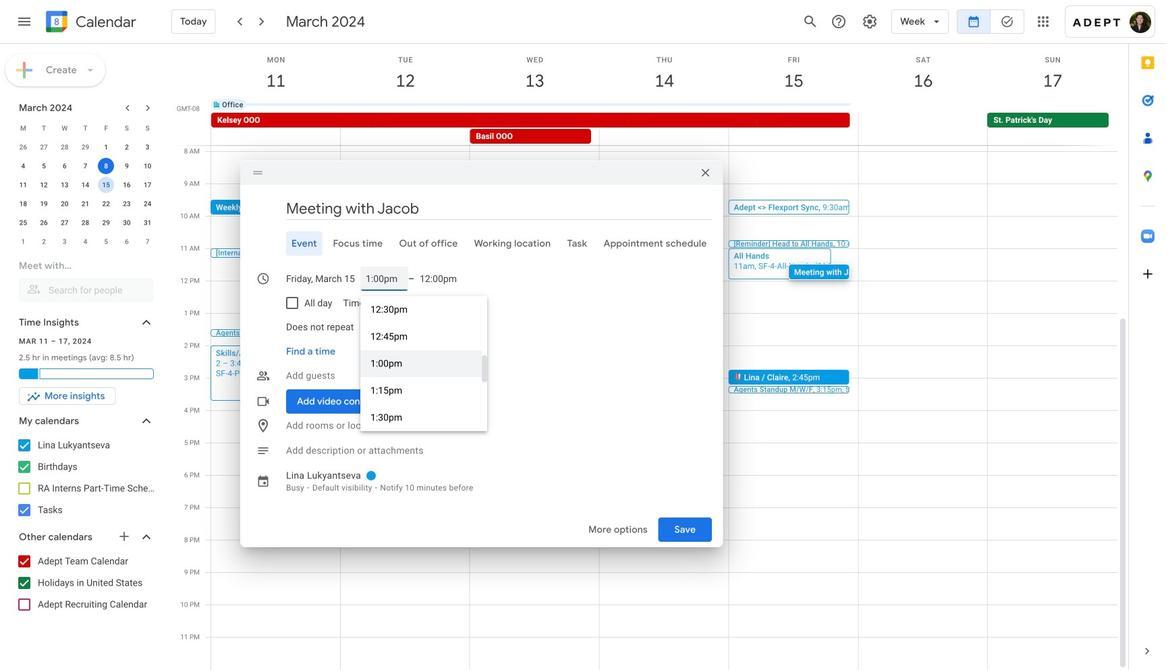 Task type: locate. For each thing, give the bounding box(es) containing it.
20 element
[[57, 196, 73, 212]]

march 2024 grid
[[13, 119, 158, 251]]

april 7 element
[[139, 234, 156, 250]]

option
[[360, 296, 482, 323], [360, 323, 482, 350], [360, 350, 482, 377], [360, 377, 482, 404], [360, 404, 482, 431]]

to element
[[408, 273, 415, 284]]

february 26 element
[[15, 139, 31, 155]]

heading inside calendar element
[[73, 14, 136, 30]]

4 element
[[15, 158, 31, 174]]

2 element
[[119, 139, 135, 155]]

25 element
[[15, 215, 31, 231]]

4 option from the top
[[360, 377, 482, 404]]

30 element
[[119, 215, 135, 231]]

8, today element
[[98, 158, 114, 174]]

Search for people to meet text field
[[27, 278, 146, 302]]

2 option from the top
[[360, 323, 482, 350]]

Start date text field
[[286, 267, 355, 291]]

main drawer image
[[16, 14, 32, 30]]

april 3 element
[[57, 234, 73, 250]]

3 option from the top
[[360, 350, 482, 377]]

19 element
[[36, 196, 52, 212]]

9 element
[[119, 158, 135, 174]]

april 6 element
[[119, 234, 135, 250]]

calendar element
[[43, 8, 136, 38]]

tab list
[[1129, 44, 1167, 633], [251, 232, 712, 256]]

row
[[205, 88, 1129, 121], [205, 113, 1129, 145], [13, 119, 158, 138], [13, 138, 158, 157], [13, 157, 158, 176], [13, 176, 158, 194], [13, 194, 158, 213], [13, 213, 158, 232], [13, 232, 158, 251]]

11 element
[[15, 177, 31, 193]]

None field
[[281, 315, 384, 340]]

1 element
[[98, 139, 114, 155]]

Add title text field
[[286, 198, 712, 219]]

21 element
[[77, 196, 93, 212]]

24 element
[[139, 196, 156, 212]]

add other calendars image
[[117, 530, 131, 543]]

1 option from the top
[[360, 296, 482, 323]]

None search field
[[0, 254, 167, 302]]

0 horizontal spatial tab list
[[251, 232, 712, 256]]

april 5 element
[[98, 234, 114, 250]]

cell
[[341, 99, 470, 110], [470, 99, 600, 110], [600, 99, 729, 110], [729, 99, 859, 110], [859, 99, 988, 110], [988, 99, 1118, 110], [341, 113, 470, 145], [600, 113, 729, 145], [729, 113, 858, 145], [858, 113, 988, 145], [96, 157, 116, 176], [96, 176, 116, 194]]

7 element
[[77, 158, 93, 174]]

Start time text field
[[366, 267, 403, 291]]

row group
[[13, 138, 158, 251]]

End time text field
[[420, 267, 457, 291]]

29 element
[[98, 215, 114, 231]]

31 element
[[139, 215, 156, 231]]

my calendars list
[[3, 435, 167, 521]]

3 element
[[139, 139, 156, 155]]

27 element
[[57, 215, 73, 231]]

grid
[[173, 44, 1129, 670]]

13 element
[[57, 177, 73, 193]]

heading
[[73, 14, 136, 30]]

1 horizontal spatial tab list
[[1129, 44, 1167, 633]]

14 element
[[77, 177, 93, 193]]



Task type: describe. For each thing, give the bounding box(es) containing it.
april 4 element
[[77, 234, 93, 250]]

february 28 element
[[57, 139, 73, 155]]

6 element
[[57, 158, 73, 174]]

28 element
[[77, 215, 93, 231]]

start time list box
[[360, 296, 487, 431]]

18 element
[[15, 196, 31, 212]]

15 element
[[98, 177, 114, 193]]

5 element
[[36, 158, 52, 174]]

16 element
[[119, 177, 135, 193]]

april 1 element
[[15, 234, 31, 250]]

26 element
[[36, 215, 52, 231]]

12 element
[[36, 177, 52, 193]]

5 option from the top
[[360, 404, 482, 431]]

10 element
[[139, 158, 156, 174]]

february 29 element
[[77, 139, 93, 155]]

23 element
[[119, 196, 135, 212]]

22 element
[[98, 196, 114, 212]]

april 2 element
[[36, 234, 52, 250]]

february 27 element
[[36, 139, 52, 155]]

17 element
[[139, 177, 156, 193]]

other calendars list
[[3, 551, 167, 616]]

settings menu image
[[862, 14, 878, 30]]



Task type: vqa. For each thing, say whether or not it's contained in the screenshot.
JULY 4 element
no



